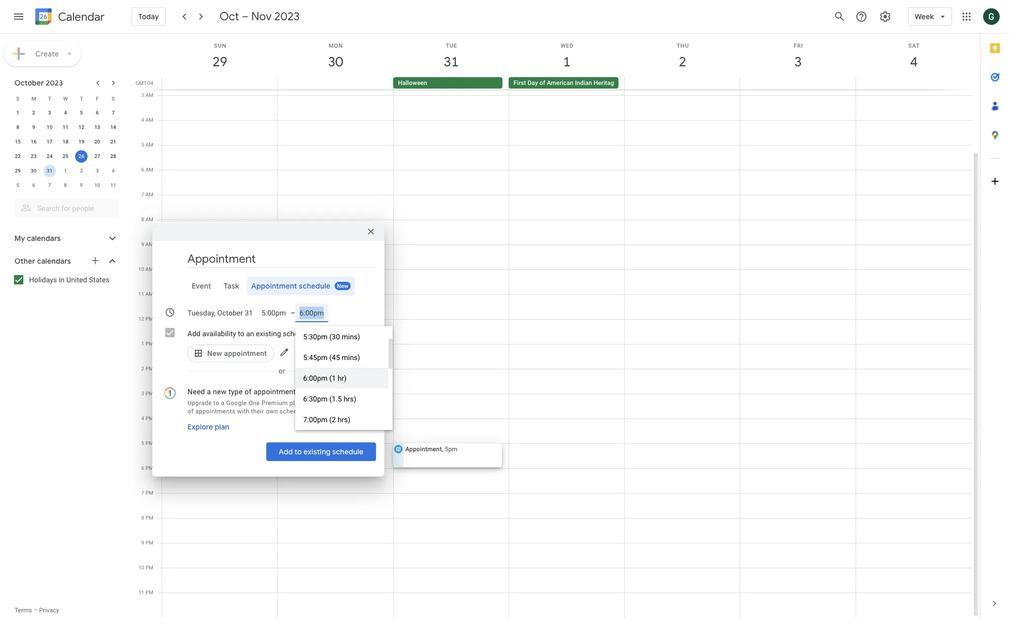 Task type: describe. For each thing, give the bounding box(es) containing it.
today
[[138, 12, 159, 21]]

Add title text field
[[188, 251, 376, 267]]

28
[[110, 153, 116, 159]]

pm for 1 pm
[[146, 341, 153, 347]]

5pm
[[445, 446, 458, 453]]

12 for 12
[[79, 124, 84, 130]]

2 vertical spatial of
[[188, 408, 194, 415]]

8 for 8 pm
[[141, 515, 144, 521]]

pm for 11 pm
[[146, 590, 153, 596]]

cell containing appointment
[[393, 21, 509, 618]]

pm for 7 pm
[[146, 490, 153, 496]]

month
[[619, 79, 637, 87]]

pm for 8 pm
[[146, 515, 153, 521]]

6:30pm (1.5 hrs) option
[[296, 389, 389, 409]]

3 up 10 element
[[48, 110, 51, 116]]

american
[[547, 79, 574, 87]]

october 2023 grid
[[10, 91, 121, 193]]

18 element
[[59, 136, 72, 148]]

29 inside 29 element
[[15, 168, 21, 174]]

calendar heading
[[56, 10, 105, 24]]

holidays
[[29, 276, 57, 284]]

7 for 7 am
[[141, 192, 144, 197]]

30 inside row
[[31, 168, 37, 174]]

calendars for my calendars
[[27, 234, 61, 243]]

5 pm
[[141, 441, 153, 446]]

4 down w
[[64, 110, 67, 116]]

event button
[[188, 277, 215, 295]]

1 vertical spatial schedule
[[283, 330, 312, 338]]

plan inside button
[[215, 422, 229, 432]]

other calendars button
[[2, 253, 129, 270]]

row containing 5
[[10, 178, 121, 193]]

am for 8 am
[[145, 217, 153, 222]]

end time list box
[[296, 327, 393, 430]]

my
[[15, 234, 25, 243]]

calendars for other calendars
[[37, 257, 71, 266]]

explore plan
[[188, 422, 229, 432]]

add to existing schedule button
[[267, 440, 376, 464]]

pm for 12 pm
[[146, 316, 153, 322]]

4 inside sat 4
[[910, 53, 917, 70]]

f
[[96, 96, 99, 101]]

new appointment
[[207, 349, 267, 358]]

type
[[229, 388, 243, 396]]

6 for 6 pm
[[141, 465, 144, 471]]

3 link
[[787, 50, 811, 74]]

28 element
[[107, 150, 120, 163]]

29 inside grid
[[212, 53, 227, 70]]

main drawer image
[[12, 10, 25, 23]]

november 11 element
[[107, 179, 120, 192]]

7 am
[[141, 192, 153, 197]]

10 for 10 am
[[138, 266, 144, 272]]

3 inside fri 3
[[794, 53, 802, 70]]

terms – privacy
[[15, 607, 59, 614]]

30 element
[[27, 165, 40, 177]]

their
[[251, 408, 264, 415]]

6:00pm
[[303, 374, 328, 383]]

appointment schedule
[[252, 281, 331, 291]]

am for 10 am
[[146, 266, 153, 272]]

2 pm
[[141, 366, 153, 372]]

27 element
[[91, 150, 104, 163]]

3 for 3 pm
[[141, 391, 144, 396]]

1 link
[[555, 50, 579, 74]]

an
[[246, 330, 254, 338]]

add availability to an existing schedule
[[188, 330, 312, 338]]

11 for 11 pm
[[139, 590, 144, 596]]

event
[[192, 281, 211, 291]]

26 cell
[[74, 149, 89, 164]]

hrs) for 6:30pm (1.5 hrs)
[[344, 395, 357, 403]]

30 link
[[324, 50, 348, 74]]

7 up 14 at left
[[112, 110, 115, 116]]

pages.
[[348, 408, 368, 415]]

thu
[[677, 43, 689, 49]]

first day of american indian heritage month
[[514, 79, 637, 87]]

Search for people text field
[[21, 199, 112, 218]]

6:00pm (1 hr) option
[[296, 368, 389, 389]]

5:30pm (30 mins)
[[303, 333, 360, 341]]

new element
[[335, 282, 351, 290]]

13 element
[[91, 121, 104, 134]]

4 for 4 am
[[141, 117, 144, 123]]

appointment for appointment schedule
[[252, 281, 297, 291]]

(2
[[330, 416, 336, 424]]

2 down m
[[32, 110, 35, 116]]

24 element
[[43, 150, 56, 163]]

calendar
[[58, 10, 105, 24]]

fri
[[794, 43, 804, 49]]

and
[[311, 408, 322, 415]]

6 down the f
[[96, 110, 99, 116]]

other calendars
[[15, 257, 71, 266]]

26
[[79, 153, 84, 159]]

new
[[207, 349, 222, 358]]

24
[[47, 153, 53, 159]]

own
[[266, 408, 278, 415]]

9 for 9 am
[[141, 242, 144, 247]]

w
[[63, 96, 68, 101]]

to left an
[[238, 330, 245, 338]]

am for 7 am
[[145, 192, 153, 197]]

10 for 10 pm
[[139, 565, 144, 571]]

availability
[[202, 330, 236, 338]]

sat 4
[[909, 43, 920, 70]]

(1
[[330, 374, 336, 383]]

wed
[[561, 43, 574, 49]]

Start time text field
[[262, 307, 287, 319]]

terms link
[[15, 607, 32, 614]]

1 vertical spatial a
[[221, 400, 225, 407]]

indian
[[575, 79, 592, 87]]

new inside tab list
[[337, 283, 349, 290]]

wed 1
[[561, 43, 574, 70]]

9 for 9 pm
[[141, 540, 144, 546]]

4 pm
[[141, 416, 153, 421]]

plan inside need a new type of appointment? upgrade to a google one premium plan to offer different types of appointments with their own schedules and booking pages.
[[290, 400, 302, 407]]

8 am
[[141, 217, 153, 222]]

2 t from the left
[[80, 96, 83, 101]]

19
[[79, 139, 84, 145]]

16 element
[[27, 136, 40, 148]]

15 element
[[12, 136, 24, 148]]

row containing 15
[[10, 135, 121, 149]]

am for 5 am
[[145, 142, 153, 148]]

first day of american indian heritage month button
[[509, 77, 637, 89]]

0 horizontal spatial 2023
[[46, 78, 63, 88]]

heritage
[[594, 79, 618, 87]]

row containing appointment
[[158, 21, 972, 618]]

4 am
[[141, 117, 153, 123]]

row group containing 1
[[10, 106, 121, 193]]

pm for 2 pm
[[146, 366, 153, 372]]

am for 3 am
[[145, 92, 153, 98]]

types
[[353, 400, 369, 407]]

10 am
[[138, 266, 153, 272]]

booking
[[324, 408, 347, 415]]

17
[[47, 139, 53, 145]]

9 pm
[[141, 540, 153, 546]]

2 horizontal spatial –
[[291, 309, 296, 317]]

12 pm
[[139, 316, 153, 322]]

schedules
[[280, 408, 309, 415]]

schedule inside add to existing schedule button
[[333, 447, 364, 457]]

7:00pm (2 hrs) option
[[296, 409, 389, 430]]

15
[[15, 139, 21, 145]]

privacy
[[39, 607, 59, 614]]

0 vertical spatial a
[[207, 388, 211, 396]]

23
[[31, 153, 37, 159]]

13
[[94, 124, 100, 130]]

sun
[[214, 43, 227, 49]]

10 for november 10 'element'
[[94, 182, 100, 188]]

31 element
[[43, 165, 56, 177]]

11 for 11 am
[[138, 291, 144, 297]]

21 element
[[107, 136, 120, 148]]

to inside button
[[295, 447, 302, 457]]

november 4 element
[[107, 165, 120, 177]]

4 link
[[903, 50, 926, 74]]

1 pm
[[141, 341, 153, 347]]

my calendars
[[15, 234, 61, 243]]

10 element
[[43, 121, 56, 134]]

existing inside button
[[304, 447, 331, 457]]

26, today element
[[75, 150, 88, 163]]

appointment , 5pm
[[406, 446, 458, 453]]

0 horizontal spatial existing
[[256, 330, 281, 338]]

11 for the 11 element
[[63, 124, 68, 130]]

add for add availability to an existing schedule
[[188, 330, 201, 338]]

create button
[[4, 41, 81, 66]]

6:00pm (1 hr)
[[303, 374, 347, 383]]



Task type: locate. For each thing, give the bounding box(es) containing it.
– left end time "text field"
[[291, 309, 296, 317]]

add inside button
[[279, 447, 293, 457]]

1 vertical spatial add
[[279, 447, 293, 457]]

12 pm from the top
[[146, 590, 153, 596]]

1 vertical spatial plan
[[215, 422, 229, 432]]

5 down 29 element
[[16, 182, 19, 188]]

existing down 7:00pm
[[304, 447, 331, 457]]

pm up 4 pm
[[146, 391, 153, 396]]

8 am from the top
[[146, 266, 153, 272]]

12 down 11 am
[[139, 316, 144, 322]]

1 vertical spatial 2023
[[46, 78, 63, 88]]

31 link
[[440, 50, 463, 74]]

november 2 element
[[75, 165, 88, 177]]

1 horizontal spatial new
[[337, 283, 349, 290]]

12 inside row group
[[79, 124, 84, 130]]

11 element
[[59, 121, 72, 134]]

pm up the 7 pm
[[146, 465, 153, 471]]

november 1 element
[[59, 165, 72, 177]]

9
[[32, 124, 35, 130], [80, 182, 83, 188], [141, 242, 144, 247], [141, 540, 144, 546]]

6 up the 7 pm
[[141, 465, 144, 471]]

6 pm from the top
[[146, 441, 153, 446]]

3 pm
[[141, 391, 153, 396]]

8 up 9 pm
[[141, 515, 144, 521]]

pm down 4 pm
[[146, 441, 153, 446]]

0 horizontal spatial new
[[213, 388, 227, 396]]

14
[[110, 124, 116, 130]]

12 inside grid
[[139, 316, 144, 322]]

1 vertical spatial new
[[213, 388, 227, 396]]

29 element
[[12, 165, 24, 177]]

6 down 30 element in the top of the page
[[32, 182, 35, 188]]

1 s from the left
[[16, 96, 19, 101]]

privacy link
[[39, 607, 59, 614]]

5:30pm (30 mins) option
[[296, 327, 389, 347]]

pm up 8 pm
[[146, 490, 153, 496]]

t
[[48, 96, 51, 101], [80, 96, 83, 101]]

0 vertical spatial –
[[242, 9, 249, 24]]

calendars up in
[[37, 257, 71, 266]]

0 vertical spatial 29
[[212, 53, 227, 70]]

12 element
[[75, 121, 88, 134]]

4 down '3 am'
[[141, 117, 144, 123]]

hrs) inside option
[[338, 416, 351, 424]]

9 inside the november 9 element
[[80, 182, 83, 188]]

a right need
[[207, 388, 211, 396]]

pm
[[146, 316, 153, 322], [146, 341, 153, 347], [146, 366, 153, 372], [146, 391, 153, 396], [146, 416, 153, 421], [146, 441, 153, 446], [146, 465, 153, 471], [146, 490, 153, 496], [146, 515, 153, 521], [146, 540, 153, 546], [146, 565, 153, 571], [146, 590, 153, 596]]

9 pm from the top
[[146, 515, 153, 521]]

10 pm from the top
[[146, 540, 153, 546]]

2 down thu
[[679, 53, 686, 70]]

cell
[[162, 21, 278, 618], [278, 21, 394, 618], [393, 21, 509, 618], [509, 21, 625, 618], [625, 21, 741, 618], [741, 21, 857, 618], [857, 21, 972, 618], [162, 77, 278, 90], [278, 77, 394, 90], [625, 77, 740, 90], [740, 77, 856, 90], [856, 77, 972, 90]]

to down the schedules
[[295, 447, 302, 457]]

0 vertical spatial mins)
[[342, 333, 360, 341]]

4
[[910, 53, 917, 70], [64, 110, 67, 116], [141, 117, 144, 123], [112, 168, 115, 174], [141, 416, 144, 421]]

0 vertical spatial hrs)
[[344, 395, 357, 403]]

0 horizontal spatial plan
[[215, 422, 229, 432]]

pm down 3 pm
[[146, 416, 153, 421]]

0 horizontal spatial of
[[188, 408, 194, 415]]

2 vertical spatial –
[[34, 607, 38, 614]]

am down '3 am'
[[145, 117, 153, 123]]

0 vertical spatial schedule
[[299, 281, 331, 291]]

calendars up other calendars
[[27, 234, 61, 243]]

0 horizontal spatial tab list
[[161, 277, 376, 295]]

31 inside cell
[[47, 168, 53, 174]]

2023 right october at the top left of page
[[46, 78, 63, 88]]

2 horizontal spatial of
[[540, 79, 546, 87]]

row
[[158, 21, 972, 618], [158, 77, 981, 90], [10, 91, 121, 106], [10, 106, 121, 120], [10, 120, 121, 135], [10, 135, 121, 149], [10, 149, 121, 164], [10, 164, 121, 178], [10, 178, 121, 193]]

s left m
[[16, 96, 19, 101]]

31 inside grid
[[443, 53, 458, 70]]

0 horizontal spatial 30
[[31, 168, 37, 174]]

of right day
[[540, 79, 546, 87]]

2 inside thu 2
[[679, 53, 686, 70]]

7 am from the top
[[145, 242, 153, 247]]

1 down 25 element
[[64, 168, 67, 174]]

1 horizontal spatial 30
[[328, 53, 343, 70]]

am
[[145, 92, 153, 98], [145, 117, 153, 123], [145, 142, 153, 148], [145, 167, 153, 173], [145, 192, 153, 197], [145, 217, 153, 222], [145, 242, 153, 247], [146, 266, 153, 272], [146, 291, 153, 297]]

google
[[226, 400, 247, 407]]

9 for the november 9 element
[[80, 182, 83, 188]]

1 horizontal spatial t
[[80, 96, 83, 101]]

hr)
[[338, 374, 347, 383]]

pm up 1 pm
[[146, 316, 153, 322]]

4 pm from the top
[[146, 391, 153, 396]]

add to existing schedule
[[279, 447, 364, 457]]

schedule down the 7:00pm (2 hrs) option
[[333, 447, 364, 457]]

5:45pm
[[303, 353, 328, 362]]

am down 7 am
[[145, 217, 153, 222]]

appointment for appointment , 5pm
[[406, 446, 442, 453]]

14 element
[[107, 121, 120, 134]]

mins) inside option
[[342, 333, 360, 341]]

tab list
[[981, 34, 1010, 589], [161, 277, 376, 295]]

– for nov
[[242, 9, 249, 24]]

task button
[[220, 277, 243, 295]]

1 horizontal spatial appointment
[[406, 446, 442, 453]]

29 link
[[208, 50, 232, 74]]

1 vertical spatial of
[[245, 388, 252, 396]]

t left the f
[[80, 96, 83, 101]]

Start date text field
[[188, 307, 253, 319]]

november 8 element
[[59, 179, 72, 192]]

2 vertical spatial schedule
[[333, 447, 364, 457]]

0 vertical spatial new
[[337, 283, 349, 290]]

30
[[328, 53, 343, 70], [31, 168, 37, 174]]

2 down 26, today element
[[80, 168, 83, 174]]

appointment
[[224, 349, 267, 358]]

1 horizontal spatial existing
[[304, 447, 331, 457]]

mins) right (30
[[342, 333, 360, 341]]

settings menu image
[[880, 10, 892, 23]]

2023 right the nov
[[274, 9, 300, 24]]

7:00pm (2 hrs)
[[303, 416, 351, 424]]

pm down 9 pm
[[146, 565, 153, 571]]

25
[[63, 153, 68, 159]]

1 mins) from the top
[[342, 333, 360, 341]]

of
[[540, 79, 546, 87], [245, 388, 252, 396], [188, 408, 194, 415]]

t left w
[[48, 96, 51, 101]]

mon 30
[[328, 43, 343, 70]]

4 for november 4 element
[[112, 168, 115, 174]]

am down 5 am
[[145, 167, 153, 173]]

9 am from the top
[[146, 291, 153, 297]]

add for add to existing schedule
[[279, 447, 293, 457]]

of down upgrade
[[188, 408, 194, 415]]

pm down 10 pm
[[146, 590, 153, 596]]

calendars
[[27, 234, 61, 243], [37, 257, 71, 266]]

oct
[[220, 9, 239, 24]]

am for 4 am
[[145, 117, 153, 123]]

1 horizontal spatial –
[[242, 9, 249, 24]]

20 element
[[91, 136, 104, 148]]

9 up 10 am
[[141, 242, 144, 247]]

3 down 'gmt-' at the top left of the page
[[141, 92, 144, 98]]

8 down november 1 "element"
[[64, 182, 67, 188]]

11
[[63, 124, 68, 130], [110, 182, 116, 188], [138, 291, 144, 297], [139, 590, 144, 596]]

appointment?
[[254, 388, 300, 396]]

week button
[[909, 4, 953, 29]]

8 for 8 am
[[141, 217, 144, 222]]

22 element
[[12, 150, 24, 163]]

4 down "sat"
[[910, 53, 917, 70]]

2023
[[274, 9, 300, 24], [46, 78, 63, 88]]

hrs) for 7:00pm (2 hrs)
[[338, 416, 351, 424]]

mins) inside option
[[342, 353, 360, 362]]

6 for november 6 element
[[32, 182, 35, 188]]

0 vertical spatial add
[[188, 330, 201, 338]]

0 vertical spatial 2023
[[274, 9, 300, 24]]

10 for 10 element
[[47, 124, 53, 130]]

task
[[224, 281, 239, 291]]

9 up 10 pm
[[141, 540, 144, 546]]

3
[[794, 53, 802, 70], [141, 92, 144, 98], [48, 110, 51, 116], [96, 168, 99, 174], [141, 391, 144, 396]]

(1.5
[[330, 395, 342, 403]]

2 am from the top
[[145, 117, 153, 123]]

3 for november 3 element
[[96, 168, 99, 174]]

of right type
[[245, 388, 252, 396]]

5:45pm (45 mins) option
[[296, 347, 389, 368]]

1 horizontal spatial add
[[279, 447, 293, 457]]

1 vertical spatial –
[[291, 309, 296, 317]]

1 horizontal spatial 29
[[212, 53, 227, 70]]

premium
[[262, 400, 288, 407]]

add left availability
[[188, 330, 201, 338]]

1 vertical spatial 29
[[15, 168, 21, 174]]

to left 'offer'
[[304, 400, 310, 407]]

pm up 2 pm
[[146, 341, 153, 347]]

21
[[110, 139, 116, 145]]

november 6 element
[[27, 179, 40, 192]]

schedule up end time "text field"
[[299, 281, 331, 291]]

plan up the schedules
[[290, 400, 302, 407]]

row group
[[10, 106, 121, 193]]

19 element
[[75, 136, 88, 148]]

0 vertical spatial appointment
[[252, 281, 297, 291]]

different
[[327, 400, 352, 407]]

5 up 12 element
[[80, 110, 83, 116]]

pm for 3 pm
[[146, 391, 153, 396]]

add other calendars image
[[90, 256, 101, 266]]

(45
[[330, 353, 340, 362]]

pm for 5 pm
[[146, 441, 153, 446]]

0 horizontal spatial t
[[48, 96, 51, 101]]

0 horizontal spatial –
[[34, 607, 38, 614]]

november 7 element
[[43, 179, 56, 192]]

6 am from the top
[[145, 217, 153, 222]]

november 9 element
[[75, 179, 88, 192]]

5 down 4 am
[[141, 142, 144, 148]]

hrs) right (1.5
[[344, 395, 357, 403]]

11 down 10 am
[[138, 291, 144, 297]]

12 up 19
[[79, 124, 84, 130]]

31 cell
[[42, 164, 58, 178]]

create
[[35, 49, 59, 59]]

tue 31
[[443, 43, 458, 70]]

sun 29
[[212, 43, 227, 70]]

0 vertical spatial 31
[[443, 53, 458, 70]]

5 am from the top
[[145, 192, 153, 197]]

8 for november 8 element in the left top of the page
[[64, 182, 67, 188]]

gmt-
[[136, 80, 148, 86]]

6 for 6 am
[[141, 167, 144, 173]]

5:45pm (45 mins)
[[303, 353, 360, 362]]

3 up 4 pm
[[141, 391, 144, 396]]

12 for 12 pm
[[139, 316, 144, 322]]

None search field
[[0, 195, 129, 218]]

day
[[528, 79, 538, 87]]

0 vertical spatial 12
[[79, 124, 84, 130]]

terms
[[15, 607, 32, 614]]

calendars inside "dropdown button"
[[37, 257, 71, 266]]

4 down 28 element at the left top of page
[[112, 168, 115, 174]]

8 up the 15
[[16, 124, 19, 130]]

7 down 6 am
[[141, 192, 144, 197]]

6 down 5 am
[[141, 167, 144, 173]]

am down 9 am
[[146, 266, 153, 272]]

2
[[679, 53, 686, 70], [32, 110, 35, 116], [80, 168, 83, 174], [141, 366, 144, 372]]

row containing halloween
[[158, 77, 981, 90]]

2 s from the left
[[112, 96, 115, 101]]

11 pm
[[139, 590, 153, 596]]

10 down november 3 element
[[94, 182, 100, 188]]

18
[[63, 139, 68, 145]]

am for 9 am
[[145, 242, 153, 247]]

7 for november 7 element
[[48, 182, 51, 188]]

appointment left 5pm
[[406, 446, 442, 453]]

1 horizontal spatial a
[[221, 400, 225, 407]]

or
[[279, 367, 285, 375]]

11 up 18
[[63, 124, 68, 130]]

am for 11 am
[[146, 291, 153, 297]]

1 t from the left
[[48, 96, 51, 101]]

november 3 element
[[91, 165, 104, 177]]

1 pm from the top
[[146, 316, 153, 322]]

9 am
[[141, 242, 153, 247]]

31 down 24 element
[[47, 168, 53, 174]]

1 vertical spatial appointment
[[406, 446, 442, 453]]

8 down 7 am
[[141, 217, 144, 222]]

End time text field
[[300, 307, 325, 319]]

8 pm
[[141, 515, 153, 521]]

29 down 22 element
[[15, 168, 21, 174]]

with
[[237, 408, 249, 415]]

25 element
[[59, 150, 72, 163]]

existing
[[256, 330, 281, 338], [304, 447, 331, 457]]

10 up 17
[[47, 124, 53, 130]]

10 up 11 am
[[138, 266, 144, 272]]

pm for 9 pm
[[146, 540, 153, 546]]

other
[[15, 257, 35, 266]]

30 down mon
[[328, 53, 343, 70]]

1 horizontal spatial 2023
[[274, 9, 300, 24]]

1 horizontal spatial of
[[245, 388, 252, 396]]

23 element
[[27, 150, 40, 163]]

5 down 4 pm
[[141, 441, 144, 446]]

0 horizontal spatial add
[[188, 330, 201, 338]]

1 down wed on the right
[[563, 53, 570, 70]]

0 horizontal spatial 29
[[15, 168, 21, 174]]

30 inside mon 30
[[328, 53, 343, 70]]

grid containing 29
[[133, 21, 981, 618]]

tab list containing event
[[161, 277, 376, 295]]

a
[[207, 388, 211, 396], [221, 400, 225, 407]]

in
[[59, 276, 65, 284]]

schedule
[[299, 281, 331, 291], [283, 330, 312, 338], [333, 447, 364, 457]]

2 pm from the top
[[146, 341, 153, 347]]

to up appointments
[[214, 400, 219, 407]]

0 vertical spatial 30
[[328, 53, 343, 70]]

29 down the sun on the left top of the page
[[212, 53, 227, 70]]

pm for 4 pm
[[146, 416, 153, 421]]

0 horizontal spatial a
[[207, 388, 211, 396]]

0 vertical spatial of
[[540, 79, 546, 87]]

7 pm from the top
[[146, 465, 153, 471]]

row containing s
[[10, 91, 121, 106]]

2 down 1 pm
[[141, 366, 144, 372]]

0 horizontal spatial s
[[16, 96, 19, 101]]

4 am from the top
[[145, 167, 153, 173]]

explore plan button
[[183, 418, 234, 436]]

1 up the 15
[[16, 110, 19, 116]]

5 for 5 am
[[141, 142, 144, 148]]

hrs) right (2
[[338, 416, 351, 424]]

1 vertical spatial calendars
[[37, 257, 71, 266]]

existing right an
[[256, 330, 281, 338]]

0 vertical spatial calendars
[[27, 234, 61, 243]]

oct – nov 2023
[[220, 9, 300, 24]]

1 horizontal spatial tab list
[[981, 34, 1010, 589]]

new left type
[[213, 388, 227, 396]]

1 vertical spatial mins)
[[342, 353, 360, 362]]

pm down 8 pm
[[146, 540, 153, 546]]

1 horizontal spatial s
[[112, 96, 115, 101]]

pm for 6 pm
[[146, 465, 153, 471]]

5 pm from the top
[[146, 416, 153, 421]]

1 horizontal spatial 12
[[139, 316, 144, 322]]

3 pm from the top
[[146, 366, 153, 372]]

pm down 1 pm
[[146, 366, 153, 372]]

schedule down to element in the left of the page
[[283, 330, 312, 338]]

1 horizontal spatial plan
[[290, 400, 302, 407]]

3 for 3 am
[[141, 92, 144, 98]]

mins) for 5:30pm (30 mins)
[[342, 333, 360, 341]]

7 for 7 pm
[[141, 490, 144, 496]]

new inside need a new type of appointment? upgrade to a google one premium plan to offer different types of appointments with their own schedules and booking pages.
[[213, 388, 227, 396]]

am for 6 am
[[145, 167, 153, 173]]

– right oct
[[242, 9, 249, 24]]

3 am from the top
[[145, 142, 153, 148]]

– for privacy
[[34, 607, 38, 614]]

mins)
[[342, 333, 360, 341], [342, 353, 360, 362]]

appointment up start time "text field"
[[252, 281, 297, 291]]

add down the schedules
[[279, 447, 293, 457]]

october 2023
[[15, 78, 63, 88]]

1 vertical spatial existing
[[304, 447, 331, 457]]

11 for november 11 element
[[110, 182, 116, 188]]

2 mins) from the top
[[342, 353, 360, 362]]

1 vertical spatial 30
[[31, 168, 37, 174]]

mins) for 5:45pm (45 mins)
[[342, 353, 360, 362]]

–
[[242, 9, 249, 24], [291, 309, 296, 317], [34, 607, 38, 614]]

grid
[[133, 21, 981, 618]]

11 pm from the top
[[146, 565, 153, 571]]

4 down 3 pm
[[141, 416, 144, 421]]

29
[[212, 53, 227, 70], [15, 168, 21, 174]]

am up 12 pm
[[146, 291, 153, 297]]

0 horizontal spatial appointment
[[252, 281, 297, 291]]

row containing 22
[[10, 149, 121, 164]]

10 pm
[[139, 565, 153, 571]]

8
[[16, 124, 19, 130], [64, 182, 67, 188], [141, 217, 144, 222], [141, 515, 144, 521]]

1 inside wed 1
[[563, 53, 570, 70]]

calendars inside dropdown button
[[27, 234, 61, 243]]

sat
[[909, 43, 920, 49]]

am down 04
[[145, 92, 153, 98]]

plan
[[290, 400, 302, 407], [215, 422, 229, 432]]

1 horizontal spatial 31
[[443, 53, 458, 70]]

30 down 23 element
[[31, 168, 37, 174]]

0 vertical spatial existing
[[256, 330, 281, 338]]

am down 8 am
[[145, 242, 153, 247]]

04
[[148, 80, 153, 86]]

1 inside "element"
[[64, 168, 67, 174]]

9 up 16
[[32, 124, 35, 130]]

0 horizontal spatial 12
[[79, 124, 84, 130]]

1 vertical spatial 12
[[139, 316, 144, 322]]

s
[[16, 96, 19, 101], [112, 96, 115, 101]]

7 up 8 pm
[[141, 490, 144, 496]]

to element
[[291, 309, 296, 317]]

31 down tue
[[443, 53, 458, 70]]

1 am from the top
[[145, 92, 153, 98]]

s right the f
[[112, 96, 115, 101]]

4 for 4 pm
[[141, 416, 144, 421]]

m
[[31, 96, 36, 101]]

0 vertical spatial plan
[[290, 400, 302, 407]]

row containing 29
[[10, 164, 121, 178]]

of inside button
[[540, 79, 546, 87]]

pm for 10 pm
[[146, 565, 153, 571]]

17 element
[[43, 136, 56, 148]]

1 vertical spatial hrs)
[[338, 416, 351, 424]]

appointments
[[195, 408, 236, 415]]

plan down appointments
[[215, 422, 229, 432]]

22
[[15, 153, 21, 159]]

10
[[47, 124, 53, 130], [94, 182, 100, 188], [138, 266, 144, 272], [139, 565, 144, 571]]

calendar element
[[33, 6, 105, 29]]

appointment inside grid
[[406, 446, 442, 453]]

5 for "november 5" element
[[16, 182, 19, 188]]

pm up 9 pm
[[146, 515, 153, 521]]

11 down 10 pm
[[139, 590, 144, 596]]

3 am
[[141, 92, 153, 98]]

november 5 element
[[12, 179, 24, 192]]

tue
[[446, 43, 458, 49]]

november 10 element
[[91, 179, 104, 192]]

need
[[188, 388, 205, 396]]

5 for 5 pm
[[141, 441, 144, 446]]

1 vertical spatial 31
[[47, 168, 53, 174]]

row containing 8
[[10, 120, 121, 135]]

1 down 12 pm
[[141, 341, 144, 347]]

explore
[[188, 422, 213, 432]]

10 inside 'element'
[[94, 182, 100, 188]]

8 pm from the top
[[146, 490, 153, 496]]

hrs) inside 'option'
[[344, 395, 357, 403]]

0 horizontal spatial 31
[[47, 168, 53, 174]]

add
[[188, 330, 201, 338], [279, 447, 293, 457]]

appointment
[[252, 281, 297, 291], [406, 446, 442, 453]]

row containing 1
[[10, 106, 121, 120]]

row inside grid
[[158, 77, 981, 90]]



Task type: vqa. For each thing, say whether or not it's contained in the screenshot.
bottommost MINS)
yes



